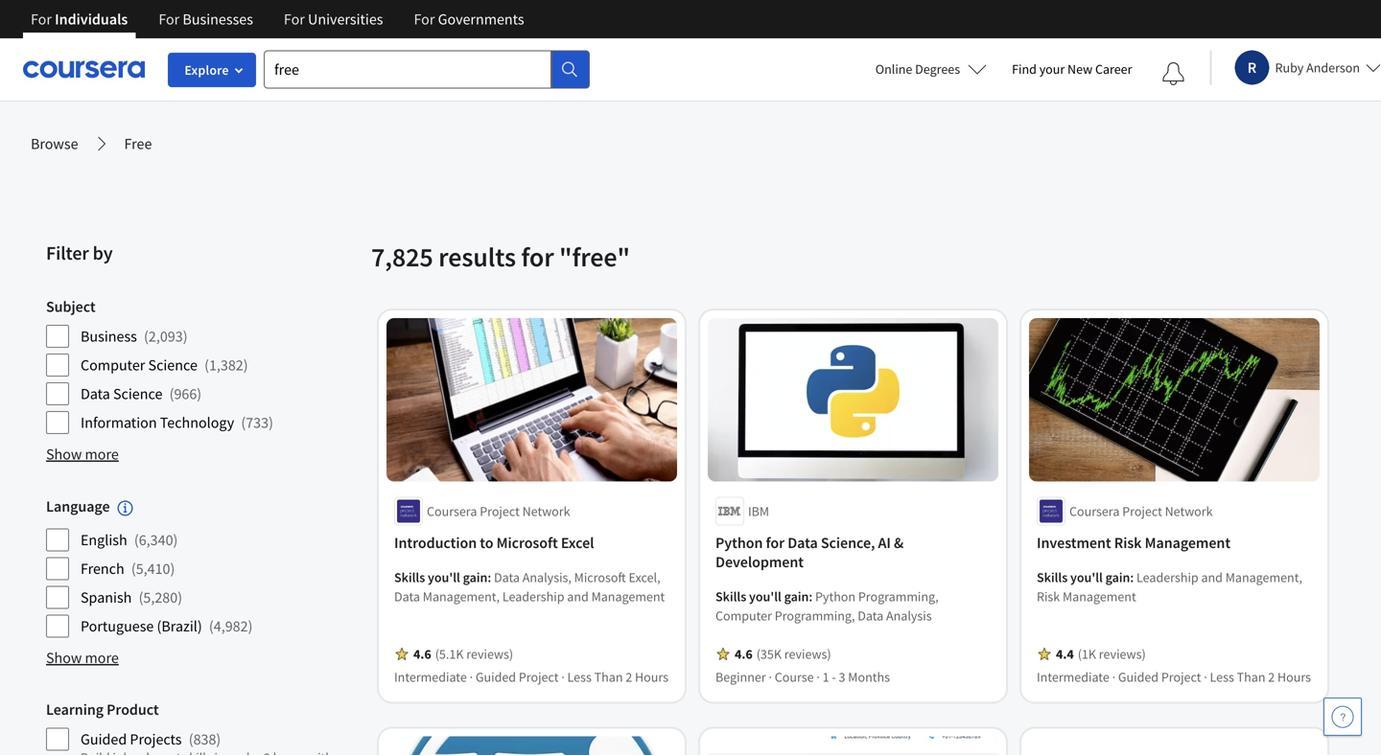 Task type: locate. For each thing, give the bounding box(es) containing it.
management inside leadership and management, risk management
[[1063, 588, 1136, 606]]

skills you'll gain : down the introduction
[[394, 569, 494, 587]]

1 intermediate from the left
[[394, 669, 467, 686]]

python down ibm
[[716, 534, 763, 553]]

for left "free"
[[521, 240, 554, 274]]

0 horizontal spatial risk
[[1037, 588, 1060, 606]]

1 vertical spatial microsoft
[[574, 569, 626, 587]]

1 vertical spatial leadership
[[503, 588, 565, 606]]

reviews) right (1k
[[1099, 646, 1146, 663]]

and inside data analysis, microsoft excel, data management, leadership and management
[[567, 588, 589, 606]]

results
[[439, 240, 516, 274]]

programming, up 4.6 (35k reviews)
[[775, 608, 855, 625]]

network for microsoft
[[522, 503, 570, 520]]

2 · from the left
[[561, 669, 565, 686]]

you'll down "investment"
[[1071, 569, 1103, 587]]

for left individuals
[[31, 10, 52, 29]]

0 vertical spatial microsoft
[[497, 534, 558, 553]]

1 horizontal spatial 4.6
[[735, 646, 753, 663]]

leadership down analysis,
[[503, 588, 565, 606]]

show more button down portuguese
[[46, 647, 119, 670]]

reviews) up beginner · course · 1 - 3 months on the right bottom of the page
[[784, 646, 831, 663]]

project down leadership and management, risk management
[[1162, 669, 1201, 686]]

1 horizontal spatial intermediate
[[1037, 669, 1110, 686]]

1 coursera from the left
[[427, 503, 477, 520]]

What do you want to learn? text field
[[264, 50, 552, 89]]

learning product
[[46, 701, 159, 720]]

1 intermediate · guided project · less than 2 hours from the left
[[394, 669, 669, 686]]

coursera up the introduction
[[427, 503, 477, 520]]

skills down the introduction
[[394, 569, 425, 587]]

french ( 5,410 )
[[81, 560, 175, 579]]

governments
[[438, 10, 524, 29]]

for left businesses
[[159, 10, 180, 29]]

more for information technology ( 733 )
[[85, 445, 119, 464]]

0 horizontal spatial coursera
[[427, 503, 477, 520]]

0 horizontal spatial microsoft
[[497, 534, 558, 553]]

1 horizontal spatial reviews)
[[784, 646, 831, 663]]

language
[[46, 497, 110, 517]]

hours for introduction to microsoft excel
[[635, 669, 669, 686]]

microsoft up analysis,
[[497, 534, 558, 553]]

0 horizontal spatial network
[[522, 503, 570, 520]]

management up '4.4 (1k reviews)'
[[1063, 588, 1136, 606]]

guided inside learning product "group"
[[81, 730, 127, 749]]

2 2 from the left
[[1268, 669, 1275, 686]]

2 horizontal spatial you'll
[[1071, 569, 1103, 587]]

reviews) for science,
[[784, 646, 831, 663]]

english
[[81, 531, 127, 550]]

0 horizontal spatial gain
[[463, 569, 488, 587]]

0 horizontal spatial reviews)
[[466, 646, 513, 663]]

and inside leadership and management, risk management
[[1201, 569, 1223, 587]]

management,
[[1226, 569, 1303, 587], [423, 588, 500, 606]]

( inside learning product "group"
[[189, 730, 193, 749]]

1 horizontal spatial management
[[1063, 588, 1136, 606]]

for up the what do you want to learn? text field
[[414, 10, 435, 29]]

more for portuguese (brazil) ( 4,982 )
[[85, 649, 119, 668]]

for for governments
[[414, 10, 435, 29]]

network up investment risk management link at right
[[1165, 503, 1213, 520]]

computer up (35k
[[716, 608, 772, 625]]

1 horizontal spatial and
[[1201, 569, 1223, 587]]

0 horizontal spatial for
[[521, 240, 554, 274]]

0 horizontal spatial skills
[[394, 569, 425, 587]]

0 horizontal spatial guided
[[81, 730, 127, 749]]

1 horizontal spatial microsoft
[[574, 569, 626, 587]]

show more down portuguese
[[46, 649, 119, 668]]

python inside python for data science, ai & development
[[716, 534, 763, 553]]

more down the "information"
[[85, 445, 119, 464]]

for
[[31, 10, 52, 29], [159, 10, 180, 29], [284, 10, 305, 29], [414, 10, 435, 29]]

1 vertical spatial management,
[[423, 588, 500, 606]]

guided for to
[[476, 669, 516, 686]]

data inside python for data science, ai & development
[[788, 534, 818, 553]]

data down the introduction
[[394, 588, 420, 606]]

guided down learning product
[[81, 730, 127, 749]]

skills you'll gain :
[[394, 569, 494, 587], [1037, 569, 1137, 587], [716, 588, 815, 606]]

2 horizontal spatial skills
[[1037, 569, 1068, 587]]

intermediate · guided project · less than 2 hours for management
[[1037, 669, 1311, 686]]

0 vertical spatial more
[[85, 445, 119, 464]]

for down ibm
[[766, 534, 785, 553]]

intermediate down (5.1k
[[394, 669, 467, 686]]

browse
[[31, 134, 78, 153]]

&
[[894, 534, 904, 553]]

1 2 from the left
[[626, 669, 632, 686]]

4.6 left (5.1k
[[413, 646, 431, 663]]

2 less from the left
[[1210, 669, 1234, 686]]

1 horizontal spatial skills you'll gain :
[[716, 588, 815, 606]]

1 vertical spatial programming,
[[775, 608, 855, 625]]

2 intermediate · guided project · less than 2 hours from the left
[[1037, 669, 1311, 686]]

) up the 5,280
[[170, 560, 175, 579]]

computer
[[81, 356, 145, 375], [716, 608, 772, 625]]

1 vertical spatial computer
[[716, 608, 772, 625]]

intermediate · guided project · less than 2 hours down '4.4 (1k reviews)'
[[1037, 669, 1311, 686]]

1 horizontal spatial network
[[1165, 503, 1213, 520]]

gain for risk
[[1106, 569, 1130, 587]]

show notifications image
[[1162, 62, 1185, 85]]

skills down "investment"
[[1037, 569, 1068, 587]]

and down investment risk management link at right
[[1201, 569, 1223, 587]]

gain for to
[[463, 569, 488, 587]]

0 horizontal spatial coursera project network
[[427, 503, 570, 520]]

1 horizontal spatial python
[[815, 588, 856, 606]]

less
[[567, 669, 592, 686], [1210, 669, 1234, 686]]

guided down 4.6 (5.1k reviews)
[[476, 669, 516, 686]]

python down python for data science, ai & development link at the right of the page
[[815, 588, 856, 606]]

1 network from the left
[[522, 503, 570, 520]]

microsoft for to
[[497, 534, 558, 553]]

0 horizontal spatial leadership
[[503, 588, 565, 606]]

1 horizontal spatial you'll
[[749, 588, 782, 606]]

you'll for investment
[[1071, 569, 1103, 587]]

2 coursera project network from the left
[[1070, 503, 1213, 520]]

·
[[470, 669, 473, 686], [561, 669, 565, 686], [769, 669, 772, 686], [817, 669, 820, 686], [1112, 669, 1116, 686], [1204, 669, 1208, 686]]

coursera project network for microsoft
[[427, 503, 570, 520]]

python programming, computer programming, data analysis
[[716, 588, 939, 625]]

1 horizontal spatial intermediate · guided project · less than 2 hours
[[1037, 669, 1311, 686]]

1 horizontal spatial gain
[[784, 588, 809, 606]]

0 vertical spatial show more
[[46, 445, 119, 464]]

online degrees button
[[860, 48, 1003, 90]]

skills you'll gain : down development
[[716, 588, 815, 606]]

1 vertical spatial show more
[[46, 649, 119, 668]]

coursera project network up investment risk management
[[1070, 503, 1213, 520]]

4 for from the left
[[414, 10, 435, 29]]

None search field
[[264, 50, 590, 89]]

computer inside the subject group
[[81, 356, 145, 375]]

1 horizontal spatial coursera
[[1070, 503, 1120, 520]]

python
[[716, 534, 763, 553], [815, 588, 856, 606]]

data left science,
[[788, 534, 818, 553]]

than
[[594, 669, 623, 686], [1237, 669, 1266, 686]]

1 reviews) from the left
[[466, 646, 513, 663]]

1 horizontal spatial than
[[1237, 669, 1266, 686]]

2 for from the left
[[159, 10, 180, 29]]

network up introduction to microsoft excel link
[[522, 503, 570, 520]]

2 coursera from the left
[[1070, 503, 1120, 520]]

1 horizontal spatial management,
[[1226, 569, 1303, 587]]

2 more from the top
[[85, 649, 119, 668]]

1 show from the top
[[46, 445, 82, 464]]

1 for from the left
[[31, 10, 52, 29]]

coursera up "investment"
[[1070, 503, 1120, 520]]

1 horizontal spatial for
[[766, 534, 785, 553]]

you'll
[[428, 569, 460, 587], [1071, 569, 1103, 587], [749, 588, 782, 606]]

1 horizontal spatial leadership
[[1137, 569, 1199, 587]]

1 vertical spatial and
[[567, 588, 589, 606]]

individuals
[[55, 10, 128, 29]]

1 horizontal spatial programming,
[[858, 588, 939, 606]]

learning
[[46, 701, 104, 720]]

1 horizontal spatial less
[[1210, 669, 1234, 686]]

0 horizontal spatial intermediate
[[394, 669, 467, 686]]

guided down '4.4 (1k reviews)'
[[1118, 669, 1159, 686]]

: down to
[[488, 569, 491, 587]]

for left universities
[[284, 10, 305, 29]]

universities
[[308, 10, 383, 29]]

python for data science, ai & development link
[[716, 534, 991, 572]]

2,093
[[149, 327, 183, 346]]

subject group
[[46, 297, 360, 436]]

science up the "information"
[[113, 385, 162, 404]]

data left the analysis at the right bottom of the page
[[858, 608, 884, 625]]

4.6 (5.1k reviews)
[[413, 646, 513, 663]]

risk
[[1114, 534, 1142, 553], [1037, 588, 1060, 606]]

1 4.6 from the left
[[413, 646, 431, 663]]

microsoft inside data analysis, microsoft excel, data management, leadership and management
[[574, 569, 626, 587]]

coursera for introduction
[[427, 503, 477, 520]]

programming, up the analysis at the right bottom of the page
[[858, 588, 939, 606]]

gain down to
[[463, 569, 488, 587]]

skills down development
[[716, 588, 747, 606]]

skills you'll gain : down "investment"
[[1037, 569, 1137, 587]]

5 · from the left
[[1112, 669, 1116, 686]]

2 show more from the top
[[46, 649, 119, 668]]

skills
[[394, 569, 425, 587], [1037, 569, 1068, 587], [716, 588, 747, 606]]

gain for for
[[784, 588, 809, 606]]

0 horizontal spatial management
[[591, 588, 665, 606]]

and
[[1201, 569, 1223, 587], [567, 588, 589, 606]]

0 vertical spatial computer
[[81, 356, 145, 375]]

0 horizontal spatial than
[[594, 669, 623, 686]]

1 horizontal spatial :
[[809, 588, 813, 606]]

science,
[[821, 534, 875, 553]]

business
[[81, 327, 137, 346]]

portuguese
[[81, 617, 154, 636]]

4.6 (35k reviews)
[[735, 646, 831, 663]]

0 horizontal spatial less
[[567, 669, 592, 686]]

anderson
[[1307, 59, 1360, 76]]

1 vertical spatial science
[[113, 385, 162, 404]]

you'll for introduction
[[428, 569, 460, 587]]

show more down the "information"
[[46, 445, 119, 464]]

show more button
[[46, 443, 119, 466], [46, 647, 119, 670]]

1 horizontal spatial guided
[[476, 669, 516, 686]]

management down excel,
[[591, 588, 665, 606]]

0 horizontal spatial 4.6
[[413, 646, 431, 663]]

for for universities
[[284, 10, 305, 29]]

1 show more button from the top
[[46, 443, 119, 466]]

coursera
[[427, 503, 477, 520], [1070, 503, 1120, 520]]

microsoft
[[497, 534, 558, 553], [574, 569, 626, 587]]

you'll down development
[[749, 588, 782, 606]]

2 show from the top
[[46, 649, 82, 668]]

1 more from the top
[[85, 445, 119, 464]]

0 vertical spatial and
[[1201, 569, 1223, 587]]

0 vertical spatial for
[[521, 240, 554, 274]]

learning product group
[[46, 701, 360, 756]]

intermediate
[[394, 669, 467, 686], [1037, 669, 1110, 686]]

2 horizontal spatial :
[[1130, 569, 1134, 587]]

4,982
[[214, 617, 248, 636]]

0 horizontal spatial hours
[[635, 669, 669, 686]]

you'll down the introduction
[[428, 569, 460, 587]]

skills you'll gain : for introduction
[[394, 569, 494, 587]]

coursera project network up introduction to microsoft excel
[[427, 503, 570, 520]]

investment risk management link
[[1037, 534, 1312, 553]]

: down investment risk management
[[1130, 569, 1134, 587]]

science for computer science
[[148, 356, 198, 375]]

intermediate · guided project · less than 2 hours down 4.6 (5.1k reviews)
[[394, 669, 669, 686]]

2 horizontal spatial skills you'll gain :
[[1037, 569, 1137, 587]]

1 coursera project network from the left
[[427, 503, 570, 520]]

management up leadership and management, risk management
[[1145, 534, 1231, 553]]

project
[[480, 503, 520, 520], [1123, 503, 1162, 520], [519, 669, 559, 686], [1162, 669, 1201, 686]]

) right projects
[[216, 730, 221, 749]]

1 horizontal spatial 2
[[1268, 669, 1275, 686]]

reviews) right (5.1k
[[466, 646, 513, 663]]

3 reviews) from the left
[[1099, 646, 1146, 663]]

show
[[46, 445, 82, 464], [46, 649, 82, 668]]

0 horizontal spatial computer
[[81, 356, 145, 375]]

hours
[[635, 669, 669, 686], [1278, 669, 1311, 686]]

science
[[148, 356, 198, 375], [113, 385, 162, 404]]

network for management
[[1165, 503, 1213, 520]]

leadership down investment risk management link at right
[[1137, 569, 1199, 587]]

more down portuguese
[[85, 649, 119, 668]]

coursera image
[[23, 54, 145, 85]]

skills you'll gain : for investment
[[1037, 569, 1137, 587]]

)
[[183, 327, 188, 346], [243, 356, 248, 375], [197, 385, 202, 404], [269, 413, 273, 433], [173, 531, 178, 550], [170, 560, 175, 579], [178, 588, 182, 607], [248, 617, 253, 636], [216, 730, 221, 749]]

0 vertical spatial show more button
[[46, 443, 119, 466]]

4.6 for introduction to microsoft excel
[[413, 646, 431, 663]]

show more
[[46, 445, 119, 464], [46, 649, 119, 668]]

1 vertical spatial more
[[85, 649, 119, 668]]

skills for python for data science, ai & development
[[716, 588, 747, 606]]

reviews)
[[466, 646, 513, 663], [784, 646, 831, 663], [1099, 646, 1146, 663]]

data up the "information"
[[81, 385, 110, 404]]

2 network from the left
[[1165, 503, 1213, 520]]

free
[[124, 134, 152, 153]]

1 vertical spatial show more button
[[46, 647, 119, 670]]

gain down investment risk management
[[1106, 569, 1130, 587]]

gain down python for data science, ai & development
[[784, 588, 809, 606]]

programming,
[[858, 588, 939, 606], [775, 608, 855, 625]]

1 horizontal spatial risk
[[1114, 534, 1142, 553]]

0 horizontal spatial management,
[[423, 588, 500, 606]]

: down python for data science, ai & development
[[809, 588, 813, 606]]

2 horizontal spatial guided
[[1118, 669, 1159, 686]]

leadership
[[1137, 569, 1199, 587], [503, 588, 565, 606]]

for for businesses
[[159, 10, 180, 29]]

1 vertical spatial python
[[815, 588, 856, 606]]

1 horizontal spatial skills
[[716, 588, 747, 606]]

2 horizontal spatial management
[[1145, 534, 1231, 553]]

skills you'll gain : for python
[[716, 588, 815, 606]]

0 horizontal spatial 2
[[626, 669, 632, 686]]

3 for from the left
[[284, 10, 305, 29]]

0 horizontal spatial you'll
[[428, 569, 460, 587]]

0 horizontal spatial skills you'll gain :
[[394, 569, 494, 587]]

1 less from the left
[[567, 669, 592, 686]]

1,382
[[209, 356, 243, 375]]

2 horizontal spatial gain
[[1106, 569, 1130, 587]]

0 horizontal spatial python
[[716, 534, 763, 553]]

show up language
[[46, 445, 82, 464]]

1 horizontal spatial coursera project network
[[1070, 503, 1213, 520]]

intermediate down 4.4
[[1037, 669, 1110, 686]]

6 · from the left
[[1204, 669, 1208, 686]]

0 vertical spatial management,
[[1226, 569, 1303, 587]]

1 vertical spatial show
[[46, 649, 82, 668]]

computer inside python programming, computer programming, data analysis
[[716, 608, 772, 625]]

filter by
[[46, 241, 113, 265]]

1 show more from the top
[[46, 445, 119, 464]]

show more button down the "information"
[[46, 443, 119, 466]]

2 show more button from the top
[[46, 647, 119, 670]]

intermediate · guided project · less than 2 hours
[[394, 669, 669, 686], [1037, 669, 1311, 686]]

2 4.6 from the left
[[735, 646, 753, 663]]

science down '2,093'
[[148, 356, 198, 375]]

0 horizontal spatial intermediate · guided project · less than 2 hours
[[394, 669, 669, 686]]

0 vertical spatial show
[[46, 445, 82, 464]]

1 than from the left
[[594, 669, 623, 686]]

4.6 up beginner
[[735, 646, 753, 663]]

2 reviews) from the left
[[784, 646, 831, 663]]

computer down business
[[81, 356, 145, 375]]

more
[[85, 445, 119, 464], [85, 649, 119, 668]]

python inside python programming, computer programming, data analysis
[[815, 588, 856, 606]]

months
[[848, 669, 890, 686]]

1 horizontal spatial computer
[[716, 608, 772, 625]]

0 vertical spatial science
[[148, 356, 198, 375]]

2 intermediate from the left
[[1037, 669, 1110, 686]]

for for individuals
[[31, 10, 52, 29]]

2 than from the left
[[1237, 669, 1266, 686]]

data down introduction to microsoft excel
[[494, 569, 520, 587]]

for
[[521, 240, 554, 274], [766, 534, 785, 553]]

0 horizontal spatial :
[[488, 569, 491, 587]]

ruby
[[1275, 59, 1304, 76]]

0 vertical spatial python
[[716, 534, 763, 553]]

beginner · course · 1 - 3 months
[[716, 669, 890, 686]]

1 horizontal spatial hours
[[1278, 669, 1311, 686]]

1 vertical spatial risk
[[1037, 588, 1060, 606]]

1 vertical spatial for
[[766, 534, 785, 553]]

0 horizontal spatial and
[[567, 588, 589, 606]]

2 horizontal spatial reviews)
[[1099, 646, 1146, 663]]

show up learning on the bottom of page
[[46, 649, 82, 668]]

microsoft down "excel"
[[574, 569, 626, 587]]

) up french ( 5,410 )
[[173, 531, 178, 550]]

1 hours from the left
[[635, 669, 669, 686]]

2
[[626, 669, 632, 686], [1268, 669, 1275, 686]]

0 vertical spatial leadership
[[1137, 569, 1199, 587]]

and down analysis,
[[567, 588, 589, 606]]

(35k
[[757, 646, 782, 663]]

0 vertical spatial programming,
[[858, 588, 939, 606]]

2 for introduction to microsoft excel
[[626, 669, 632, 686]]

risk down "investment"
[[1037, 588, 1060, 606]]

risk right "investment"
[[1114, 534, 1142, 553]]

subject
[[46, 297, 96, 317]]

python for data science, ai & development
[[716, 534, 904, 572]]

2 hours from the left
[[1278, 669, 1311, 686]]



Task type: vqa. For each thing, say whether or not it's contained in the screenshot.


Task type: describe. For each thing, give the bounding box(es) containing it.
python for for
[[716, 534, 763, 553]]

ibm
[[748, 503, 769, 520]]

4 · from the left
[[817, 669, 820, 686]]

5,410
[[136, 560, 170, 579]]

-
[[832, 669, 836, 686]]

show more for information technology ( 733 )
[[46, 445, 119, 464]]

data analysis, microsoft excel, data management, leadership and management
[[394, 569, 665, 606]]

risk inside leadership and management, risk management
[[1037, 588, 1060, 606]]

) right '(brazil)'
[[248, 617, 253, 636]]

project down data analysis, microsoft excel, data management, leadership and management
[[519, 669, 559, 686]]

show for information technology
[[46, 445, 82, 464]]

) right technology at the bottom
[[269, 413, 273, 433]]

skills for introduction to microsoft excel
[[394, 569, 425, 587]]

language group
[[46, 497, 360, 639]]

"free"
[[559, 240, 630, 274]]

less for investment risk management
[[1210, 669, 1234, 686]]

: for data
[[809, 588, 813, 606]]

information
[[81, 413, 157, 433]]

4.6 for python for data science, ai & development
[[735, 646, 753, 663]]

data science ( 966 )
[[81, 385, 202, 404]]

degrees
[[915, 60, 960, 78]]

4.4
[[1056, 646, 1074, 663]]

introduction
[[394, 534, 477, 553]]

for individuals
[[31, 10, 128, 29]]

leadership inside data analysis, microsoft excel, data management, leadership and management
[[503, 588, 565, 606]]

ai
[[878, 534, 891, 553]]

(5.1k
[[435, 646, 464, 663]]

online
[[876, 60, 913, 78]]

find your new career link
[[1003, 58, 1142, 82]]

introduction to microsoft excel
[[394, 534, 594, 553]]

your
[[1040, 60, 1065, 78]]

ruby anderson
[[1275, 59, 1360, 76]]

skills for investment risk management
[[1037, 569, 1068, 587]]

computer science ( 1,382 )
[[81, 356, 248, 375]]

guided projects ( 838 )
[[81, 730, 221, 749]]

7,825 results for "free"
[[371, 240, 630, 274]]

than for investment risk management
[[1237, 669, 1266, 686]]

) up 'computer science ( 1,382 )'
[[183, 327, 188, 346]]

project up introduction to microsoft excel
[[480, 503, 520, 520]]

explore button
[[168, 53, 256, 87]]

spanish
[[81, 588, 132, 607]]

4.4 (1k reviews)
[[1056, 646, 1146, 663]]

browse link
[[31, 132, 78, 155]]

(1k
[[1078, 646, 1096, 663]]

career
[[1095, 60, 1132, 78]]

product
[[107, 701, 159, 720]]

find
[[1012, 60, 1037, 78]]

spanish ( 5,280 )
[[81, 588, 182, 607]]

help center image
[[1332, 706, 1355, 729]]

business ( 2,093 )
[[81, 327, 188, 346]]

intermediate for introduction to microsoft excel
[[394, 669, 467, 686]]

investment
[[1037, 534, 1111, 553]]

new
[[1068, 60, 1093, 78]]

2 for investment risk management
[[1268, 669, 1275, 686]]

introduction to microsoft excel link
[[394, 534, 670, 553]]

to
[[480, 534, 494, 553]]

french
[[81, 560, 124, 579]]

analysis
[[886, 608, 932, 625]]

for universities
[[284, 10, 383, 29]]

businesses
[[183, 10, 253, 29]]

) up 733 at the left bottom of the page
[[243, 356, 248, 375]]

guided for risk
[[1118, 669, 1159, 686]]

) up technology at the bottom
[[197, 385, 202, 404]]

explore
[[185, 61, 229, 79]]

r
[[1248, 58, 1257, 77]]

(brazil)
[[157, 617, 202, 636]]

show more button for portuguese
[[46, 647, 119, 670]]

than for introduction to microsoft excel
[[594, 669, 623, 686]]

hours for investment risk management
[[1278, 669, 1311, 686]]

6,340
[[139, 531, 173, 550]]

for inside python for data science, ai & development
[[766, 534, 785, 553]]

0 horizontal spatial programming,
[[775, 608, 855, 625]]

english ( 6,340 )
[[81, 531, 178, 550]]

: for microsoft
[[488, 569, 491, 587]]

3 · from the left
[[769, 669, 772, 686]]

analysis,
[[523, 569, 572, 587]]

information about this filter group image
[[118, 501, 133, 516]]

management, inside leadership and management, risk management
[[1226, 569, 1303, 587]]

) up '(brazil)'
[[178, 588, 182, 607]]

leadership and management, risk management
[[1037, 569, 1303, 606]]

intermediate · guided project · less than 2 hours for microsoft
[[394, 669, 669, 686]]

1 · from the left
[[470, 669, 473, 686]]

microsoft for analysis,
[[574, 569, 626, 587]]

by
[[93, 241, 113, 265]]

find your new career
[[1012, 60, 1132, 78]]

you'll for python
[[749, 588, 782, 606]]

7,825
[[371, 240, 433, 274]]

5,280
[[143, 588, 178, 607]]

3
[[839, 669, 846, 686]]

show more button for information
[[46, 443, 119, 466]]

0 vertical spatial risk
[[1114, 534, 1142, 553]]

projects
[[130, 730, 182, 749]]

management, inside data analysis, microsoft excel, data management, leadership and management
[[423, 588, 500, 606]]

python for programming,
[[815, 588, 856, 606]]

838
[[193, 730, 216, 749]]

show more for portuguese (brazil) ( 4,982 )
[[46, 649, 119, 668]]

reviews) for excel
[[466, 646, 513, 663]]

excel
[[561, 534, 594, 553]]

project up investment risk management
[[1123, 503, 1162, 520]]

leadership inside leadership and management, risk management
[[1137, 569, 1199, 587]]

filter
[[46, 241, 89, 265]]

beginner
[[716, 669, 766, 686]]

data inside python programming, computer programming, data analysis
[[858, 608, 884, 625]]

intermediate for investment risk management
[[1037, 669, 1110, 686]]

less for introduction to microsoft excel
[[567, 669, 592, 686]]

: for management
[[1130, 569, 1134, 587]]

excel,
[[629, 569, 661, 587]]

for businesses
[[159, 10, 253, 29]]

development
[[716, 553, 804, 572]]

1
[[823, 669, 829, 686]]

science for data science
[[113, 385, 162, 404]]

for governments
[[414, 10, 524, 29]]

show for portuguese (brazil)
[[46, 649, 82, 668]]

coursera for investment
[[1070, 503, 1120, 520]]

management inside data analysis, microsoft excel, data management, leadership and management
[[591, 588, 665, 606]]

portuguese (brazil) ( 4,982 )
[[81, 617, 253, 636]]

966
[[174, 385, 197, 404]]

information technology ( 733 )
[[81, 413, 273, 433]]

online degrees
[[876, 60, 960, 78]]

investment risk management
[[1037, 534, 1231, 553]]

733
[[246, 413, 269, 433]]

data inside the subject group
[[81, 385, 110, 404]]

) inside learning product "group"
[[216, 730, 221, 749]]

banner navigation
[[15, 0, 540, 38]]

coursera project network for management
[[1070, 503, 1213, 520]]

technology
[[160, 413, 234, 433]]



